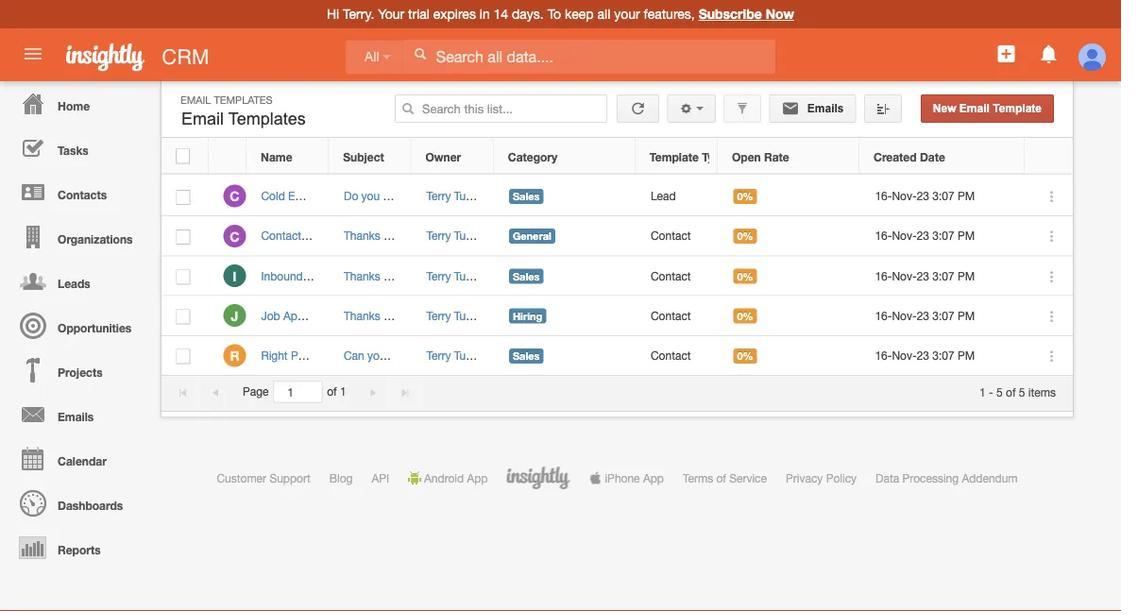 Task type: locate. For each thing, give the bounding box(es) containing it.
16-nov-23 3:07 pm for us.
[[875, 269, 975, 282]]

contact cell for c
[[636, 217, 719, 256]]

0 vertical spatial emails
[[805, 102, 844, 115]]

1 horizontal spatial emails
[[805, 102, 844, 115]]

c link left "cold"
[[223, 185, 246, 207]]

4 terry turtle from the top
[[427, 309, 482, 322]]

1 16- from the top
[[875, 189, 892, 203]]

4 3:07 from the top
[[933, 309, 955, 322]]

pm inside r row
[[958, 349, 975, 362]]

terry up can you point me to the right person? link
[[427, 309, 451, 322]]

4 16-nov-23 3:07 pm from the top
[[875, 309, 975, 322]]

contact inside "j" row
[[651, 309, 691, 322]]

0 vertical spatial emails link
[[770, 94, 857, 123]]

projects
[[58, 366, 103, 379]]

tasks link
[[5, 126, 151, 170]]

dashboards
[[58, 499, 123, 512]]

row
[[162, 139, 1072, 174]]

contact for i
[[651, 269, 691, 282]]

3 3:07 from the top
[[933, 269, 955, 282]]

created
[[874, 150, 917, 163]]

info
[[305, 229, 324, 243]]

me
[[418, 349, 434, 362]]

3 terry turtle from the top
[[427, 269, 482, 282]]

5 nov- from the top
[[892, 349, 917, 362]]

to for r
[[437, 349, 447, 362]]

1 thanks from the top
[[344, 229, 381, 243]]

16-nov-23 3:07 pm inside i "row"
[[875, 269, 975, 282]]

response up can
[[344, 309, 394, 322]]

thanks inside i "row"
[[344, 269, 381, 282]]

customer
[[217, 471, 267, 485]]

2 vertical spatial for
[[384, 309, 397, 322]]

5 pm from the top
[[958, 349, 975, 362]]

blog link
[[330, 471, 353, 485]]

terry inside i "row"
[[427, 269, 451, 282]]

2 terry from the top
[[427, 229, 451, 243]]

2 vertical spatial sales cell
[[495, 336, 636, 376]]

4 16- from the top
[[875, 309, 892, 322]]

3:07 for time
[[933, 189, 955, 203]]

4 terry from the top
[[427, 309, 451, 322]]

5 turtle from the top
[[454, 349, 482, 362]]

2 16-nov-23 3:07 pm cell from the top
[[861, 217, 1026, 256]]

2 vertical spatial sales
[[513, 350, 540, 362]]

sales down category
[[513, 190, 540, 203]]

23 inside "j" row
[[917, 309, 930, 322]]

16-
[[875, 189, 892, 203], [875, 229, 892, 243], [875, 269, 892, 282], [875, 309, 892, 322], [875, 349, 892, 362]]

terry for point
[[427, 349, 451, 362]]

5 terry from the top
[[427, 349, 451, 362]]

1 vertical spatial sales cell
[[495, 256, 636, 296]]

page
[[243, 385, 269, 398]]

policy
[[826, 471, 857, 485]]

16-nov-23 3:07 pm for time
[[875, 189, 975, 203]]

turtle inside i "row"
[[454, 269, 482, 282]]

terry turtle for contacting
[[427, 269, 482, 282]]

5 23 from the top
[[917, 349, 930, 362]]

contact
[[261, 229, 302, 243], [651, 229, 691, 243], [651, 269, 691, 282], [651, 309, 691, 322], [651, 349, 691, 362]]

contact up "j" row
[[651, 269, 691, 282]]

5 3:07 from the top
[[933, 349, 955, 362]]

1 vertical spatial templates
[[228, 109, 306, 129]]

1 sales from the top
[[513, 190, 540, 203]]

all
[[598, 6, 611, 22]]

3 contact cell from the top
[[636, 296, 719, 336]]

4 0% from the top
[[737, 310, 754, 322]]

1
[[340, 385, 346, 398], [980, 385, 986, 399]]

nov- inside i "row"
[[892, 269, 917, 282]]

addendum
[[962, 471, 1018, 485]]

calendar link
[[5, 437, 151, 481]]

pm inside i "row"
[[958, 269, 975, 282]]

1 0% from the top
[[737, 190, 754, 203]]

email templates email templates
[[180, 94, 306, 129]]

0 vertical spatial thanks
[[344, 229, 381, 243]]

3 nov- from the top
[[892, 269, 917, 282]]

sales cell down general
[[495, 256, 636, 296]]

to right time
[[435, 189, 446, 203]]

thanks for applying...
[[344, 309, 453, 322]]

1 horizontal spatial app
[[643, 471, 664, 485]]

terry turtle inside i "row"
[[427, 269, 482, 282]]

3:07 for us.
[[933, 269, 955, 282]]

subscribe now link
[[699, 6, 795, 22]]

you for c
[[362, 189, 380, 203]]

3 16- from the top
[[875, 269, 892, 282]]

cold email link
[[261, 189, 325, 203]]

j link
[[223, 304, 246, 327]]

5 16-nov-23 3:07 pm cell from the top
[[861, 336, 1026, 376]]

app right 'android'
[[467, 471, 488, 485]]

of right terms
[[717, 471, 727, 485]]

hi terry. your trial expires in 14 days. to keep all your features, subscribe now
[[327, 6, 795, 22]]

thanks up job application response link
[[344, 269, 381, 282]]

16-nov-23 3:07 pm inside r row
[[875, 349, 975, 362]]

4 contact cell from the top
[[636, 336, 719, 376]]

0 vertical spatial to
[[435, 189, 446, 203]]

2 for from the top
[[384, 269, 397, 282]]

0% for me
[[737, 350, 754, 362]]

2 c from the top
[[230, 228, 240, 244]]

terry right point
[[427, 349, 451, 362]]

0% inside i "row"
[[737, 270, 754, 282]]

you right can
[[368, 349, 386, 362]]

1 c row from the top
[[162, 177, 1073, 217]]

16- inside r row
[[875, 349, 892, 362]]

templates
[[214, 94, 273, 106], [228, 109, 306, 129]]

terry turtle inside r row
[[427, 349, 482, 362]]

5 16-nov-23 3:07 pm from the top
[[875, 349, 975, 362]]

contact for c
[[651, 229, 691, 243]]

1 vertical spatial c
[[230, 228, 240, 244]]

16- for us.
[[875, 269, 892, 282]]

3:07 inside i "row"
[[933, 269, 955, 282]]

0% cell
[[719, 177, 861, 217], [719, 217, 861, 256], [719, 256, 861, 296], [719, 296, 861, 336], [719, 336, 861, 376]]

3 thanks from the top
[[344, 309, 381, 322]]

contact down "j" row
[[651, 349, 691, 362]]

2 sales from the top
[[513, 270, 540, 282]]

thanks for j
[[344, 309, 381, 322]]

for left applying...
[[384, 309, 397, 322]]

nov-
[[892, 189, 917, 203], [892, 229, 917, 243], [892, 269, 917, 282], [892, 309, 917, 322], [892, 349, 917, 362]]

terry inside r row
[[427, 349, 451, 362]]

c link for contact info
[[223, 225, 246, 247]]

row group
[[162, 177, 1073, 376]]

1 left -
[[980, 385, 986, 399]]

c up the i 'link'
[[230, 228, 240, 244]]

right
[[261, 349, 288, 362]]

thanks
[[344, 229, 381, 243], [344, 269, 381, 282], [344, 309, 381, 322]]

pm for me
[[958, 349, 975, 362]]

terry turtle for connecting
[[427, 229, 482, 243]]

emails left show sidebar image
[[805, 102, 844, 115]]

for left connecting
[[384, 229, 397, 243]]

0 vertical spatial c link
[[223, 185, 246, 207]]

nov- inside "j" row
[[892, 309, 917, 322]]

1 down can
[[340, 385, 346, 398]]

0 vertical spatial sales cell
[[495, 177, 636, 217]]

for inside i "row"
[[384, 269, 397, 282]]

1 vertical spatial thanks
[[344, 269, 381, 282]]

0% cell for us.
[[719, 256, 861, 296]]

3 turtle from the top
[[454, 269, 482, 282]]

1 terry turtle link from the top
[[427, 189, 482, 203]]

connecting
[[401, 229, 457, 243]]

turtle right me
[[454, 349, 482, 362]]

emails link
[[770, 94, 857, 123], [5, 392, 151, 437]]

3 sales from the top
[[513, 350, 540, 362]]

3 pm from the top
[[958, 269, 975, 282]]

0 vertical spatial sales
[[513, 190, 540, 203]]

sales down hiring
[[513, 350, 540, 362]]

contact cell for j
[[636, 296, 719, 336]]

2 c row from the top
[[162, 217, 1073, 256]]

sales cell
[[495, 177, 636, 217], [495, 256, 636, 296], [495, 336, 636, 376]]

2 app from the left
[[643, 471, 664, 485]]

turtle down us.
[[454, 309, 482, 322]]

for inside "j" row
[[384, 309, 397, 322]]

nov- for us.
[[892, 269, 917, 282]]

of right the 1 field
[[327, 385, 337, 398]]

open
[[732, 150, 761, 163]]

3 for from the top
[[384, 309, 397, 322]]

1 vertical spatial sales
[[513, 270, 540, 282]]

3 terry from the top
[[427, 269, 451, 282]]

turtle for thanks for contacting us.
[[454, 269, 482, 282]]

2 16- from the top
[[875, 229, 892, 243]]

1 0% cell from the top
[[719, 177, 861, 217]]

23 inside r row
[[917, 349, 930, 362]]

1 23 from the top
[[917, 189, 930, 203]]

the
[[450, 349, 466, 362]]

emails link down projects
[[5, 392, 151, 437]]

1 for from the top
[[384, 229, 397, 243]]

0 vertical spatial template
[[993, 102, 1042, 115]]

navigation
[[0, 81, 151, 570]]

terry left us.
[[427, 269, 451, 282]]

1 horizontal spatial 5
[[1019, 385, 1026, 399]]

16- for time
[[875, 189, 892, 203]]

3 0% from the top
[[737, 270, 754, 282]]

sales inside r row
[[513, 350, 540, 362]]

sales up hiring
[[513, 270, 540, 282]]

sales cell down category
[[495, 177, 636, 217]]

sales cell down hiring
[[495, 336, 636, 376]]

to right me
[[437, 349, 447, 362]]

16-nov-23 3:07 pm cell
[[861, 177, 1026, 217], [861, 217, 1026, 256], [861, 256, 1026, 296], [861, 296, 1026, 336], [861, 336, 1026, 376]]

c link up the i 'link'
[[223, 225, 246, 247]]

home
[[58, 99, 90, 112]]

app for android app
[[467, 471, 488, 485]]

leads link
[[5, 259, 151, 303]]

sales cell for r
[[495, 336, 636, 376]]

4 nov- from the top
[[892, 309, 917, 322]]

0 vertical spatial response
[[306, 269, 357, 282]]

None checkbox
[[176, 270, 190, 285], [176, 309, 190, 325], [176, 270, 190, 285], [176, 309, 190, 325]]

person
[[291, 349, 327, 362]]

terry for applying...
[[427, 309, 451, 322]]

you right do at the top of the page
[[362, 189, 380, 203]]

4 turtle from the top
[[454, 309, 482, 322]]

turtle right "contacting" on the top left
[[454, 269, 482, 282]]

1 turtle from the top
[[454, 189, 482, 203]]

terry up "contacting" on the top left
[[427, 229, 451, 243]]

c link
[[223, 185, 246, 207], [223, 225, 246, 247]]

16-nov-23 3:07 pm for me
[[875, 349, 975, 362]]

contact cell
[[636, 217, 719, 256], [636, 256, 719, 296], [636, 296, 719, 336], [636, 336, 719, 376]]

0 horizontal spatial template
[[650, 150, 699, 163]]

3 16-nov-23 3:07 pm from the top
[[875, 269, 975, 282]]

c row
[[162, 177, 1073, 217], [162, 217, 1073, 256]]

None checkbox
[[176, 149, 190, 164], [176, 190, 190, 205], [176, 230, 190, 245], [176, 349, 190, 364], [176, 149, 190, 164], [176, 190, 190, 205], [176, 230, 190, 245], [176, 349, 190, 364]]

1 contact cell from the top
[[636, 217, 719, 256]]

1 nov- from the top
[[892, 189, 917, 203]]

contact down i "row"
[[651, 309, 691, 322]]

3 terry turtle link from the top
[[427, 269, 482, 282]]

c for cold email
[[230, 189, 240, 204]]

days.
[[512, 6, 544, 22]]

of right -
[[1006, 385, 1016, 399]]

thanks for connecting link
[[344, 229, 457, 243]]

1 sales cell from the top
[[495, 177, 636, 217]]

2 sales cell from the top
[[495, 256, 636, 296]]

sales for r
[[513, 350, 540, 362]]

3 0% cell from the top
[[719, 256, 861, 296]]

privacy
[[786, 471, 823, 485]]

owner
[[426, 150, 461, 163]]

16- for me
[[875, 349, 892, 362]]

job application response link
[[261, 309, 404, 322]]

organizations
[[58, 232, 133, 246]]

4 terry turtle link from the top
[[427, 309, 482, 322]]

2 thanks from the top
[[344, 269, 381, 282]]

0 horizontal spatial emails
[[58, 410, 94, 423]]

do
[[344, 189, 358, 203]]

2 contact cell from the top
[[636, 256, 719, 296]]

5 0% from the top
[[737, 350, 754, 362]]

2 16-nov-23 3:07 pm from the top
[[875, 229, 975, 243]]

5 terry turtle from the top
[[427, 349, 482, 362]]

0 horizontal spatial 5
[[997, 385, 1003, 399]]

16-nov-23 3:07 pm cell for time
[[861, 177, 1026, 217]]

terry inside "j" row
[[427, 309, 451, 322]]

contact left info
[[261, 229, 302, 243]]

name
[[261, 150, 292, 163]]

contact inside i "row"
[[651, 269, 691, 282]]

0% cell for me
[[719, 336, 861, 376]]

4 pm from the top
[[958, 309, 975, 322]]

16-nov-23 3:07 pm cell for us.
[[861, 256, 1026, 296]]

contact for r
[[651, 349, 691, 362]]

16- inside i "row"
[[875, 269, 892, 282]]

for for c
[[384, 229, 397, 243]]

response inside "j" row
[[344, 309, 394, 322]]

1 vertical spatial to
[[437, 349, 447, 362]]

contact inside r row
[[651, 349, 691, 362]]

4 0% cell from the top
[[719, 296, 861, 336]]

app
[[467, 471, 488, 485], [643, 471, 664, 485]]

2 turtle from the top
[[454, 229, 482, 243]]

of 1
[[327, 385, 346, 398]]

3 sales cell from the top
[[495, 336, 636, 376]]

terry.
[[343, 6, 374, 22]]

terry for connecting
[[427, 229, 451, 243]]

1 vertical spatial emails
[[58, 410, 94, 423]]

thanks up can
[[344, 309, 381, 322]]

for left "contacting" on the top left
[[384, 269, 397, 282]]

3 16-nov-23 3:07 pm cell from the top
[[861, 256, 1026, 296]]

5 left items
[[1019, 385, 1026, 399]]

4 23 from the top
[[917, 309, 930, 322]]

1 pm from the top
[[958, 189, 975, 203]]

3:07 inside r row
[[933, 349, 955, 362]]

16-nov-23 3:07 pm
[[875, 189, 975, 203], [875, 229, 975, 243], [875, 269, 975, 282], [875, 309, 975, 322], [875, 349, 975, 362]]

1 horizontal spatial emails link
[[770, 94, 857, 123]]

android app
[[424, 471, 488, 485]]

to inside r row
[[437, 349, 447, 362]]

person?
[[495, 349, 536, 362]]

app right iphone
[[643, 471, 664, 485]]

1 c link from the top
[[223, 185, 246, 207]]

thanks down do at the top of the page
[[344, 229, 381, 243]]

features,
[[644, 6, 695, 22]]

sales cell for i
[[495, 256, 636, 296]]

terry turtle inside "j" row
[[427, 309, 482, 322]]

c link for cold email
[[223, 185, 246, 207]]

1 vertical spatial template
[[650, 150, 699, 163]]

organizations link
[[5, 214, 151, 259]]

you inside r row
[[368, 349, 386, 362]]

1 vertical spatial you
[[368, 349, 386, 362]]

1 1 from the left
[[340, 385, 346, 398]]

thanks for applying... link
[[344, 309, 453, 322]]

2 23 from the top
[[917, 229, 930, 243]]

do you have time to connect? link
[[344, 189, 496, 203]]

nov- inside r row
[[892, 349, 917, 362]]

1 vertical spatial response
[[344, 309, 394, 322]]

3 23 from the top
[[917, 269, 930, 282]]

5 16- from the top
[[875, 349, 892, 362]]

2 vertical spatial thanks
[[344, 309, 381, 322]]

c left "cold"
[[230, 189, 240, 204]]

1 vertical spatial c link
[[223, 225, 246, 247]]

0 horizontal spatial 1
[[340, 385, 346, 398]]

reports link
[[5, 525, 151, 570]]

turtle up us.
[[454, 229, 482, 243]]

0 vertical spatial you
[[362, 189, 380, 203]]

response up job application response link
[[306, 269, 357, 282]]

1 app from the left
[[467, 471, 488, 485]]

1 vertical spatial for
[[384, 269, 397, 282]]

5 0% cell from the top
[[719, 336, 861, 376]]

c for contact info
[[230, 228, 240, 244]]

1 c from the top
[[230, 189, 240, 204]]

16-nov-23 3:07 pm cell for me
[[861, 336, 1026, 376]]

0 horizontal spatial app
[[467, 471, 488, 485]]

23
[[917, 189, 930, 203], [917, 229, 930, 243], [917, 269, 930, 282], [917, 309, 930, 322], [917, 349, 930, 362]]

thanks for c
[[344, 229, 381, 243]]

0% inside r row
[[737, 350, 754, 362]]

row group containing c
[[162, 177, 1073, 376]]

customer support link
[[217, 471, 311, 485]]

23 for me
[[917, 349, 930, 362]]

sales inside i "row"
[[513, 270, 540, 282]]

trial
[[408, 6, 430, 22]]

1 terry from the top
[[427, 189, 451, 203]]

0 vertical spatial for
[[384, 229, 397, 243]]

0 horizontal spatial emails link
[[5, 392, 151, 437]]

thanks inside "j" row
[[344, 309, 381, 322]]

turtle inside "j" row
[[454, 309, 482, 322]]

1 16-nov-23 3:07 pm from the top
[[875, 189, 975, 203]]

contact info link
[[261, 229, 333, 243]]

2 terry turtle from the top
[[427, 229, 482, 243]]

terry turtle for applying...
[[427, 309, 482, 322]]

emails
[[805, 102, 844, 115], [58, 410, 94, 423]]

template down notifications icon
[[993, 102, 1042, 115]]

0 horizontal spatial of
[[327, 385, 337, 398]]

opportunities link
[[5, 303, 151, 348]]

1 16-nov-23 3:07 pm cell from the top
[[861, 177, 1026, 217]]

terry
[[427, 189, 451, 203], [427, 229, 451, 243], [427, 269, 451, 282], [427, 309, 451, 322], [427, 349, 451, 362]]

navigation containing home
[[0, 81, 151, 570]]

terry turtle for have
[[427, 189, 482, 203]]

refresh list image
[[629, 102, 647, 115]]

sales cell for c
[[495, 177, 636, 217]]

1 vertical spatial emails link
[[5, 392, 151, 437]]

can
[[344, 349, 364, 362]]

for for j
[[384, 309, 397, 322]]

1 3:07 from the top
[[933, 189, 955, 203]]

inbound response link
[[261, 269, 366, 282]]

turtle down owner on the left of the page
[[454, 189, 482, 203]]

0 vertical spatial c
[[230, 189, 240, 204]]

2 c link from the top
[[223, 225, 246, 247]]

1 terry turtle from the top
[[427, 189, 482, 203]]

i row
[[162, 256, 1073, 296]]

template up lead cell
[[650, 150, 699, 163]]

1 horizontal spatial of
[[717, 471, 727, 485]]

terry down owner on the left of the page
[[427, 189, 451, 203]]

c row up i "row"
[[162, 177, 1073, 217]]

0% for time
[[737, 190, 754, 203]]

2 terry turtle link from the top
[[427, 229, 482, 243]]

c row down lead
[[162, 217, 1073, 256]]

rate
[[764, 150, 790, 163]]

processing
[[903, 471, 959, 485]]

5 terry turtle link from the top
[[427, 349, 482, 362]]

23 inside i "row"
[[917, 269, 930, 282]]

contact down lead cell
[[651, 229, 691, 243]]

23 for time
[[917, 189, 930, 203]]

turtle inside r row
[[454, 349, 482, 362]]

1 horizontal spatial 1
[[980, 385, 986, 399]]

of
[[327, 385, 337, 398], [1006, 385, 1016, 399], [717, 471, 727, 485]]

emails up calendar link
[[58, 410, 94, 423]]

1 5 from the left
[[997, 385, 1003, 399]]

can you point me to the right person?
[[344, 349, 536, 362]]

connect?
[[449, 189, 496, 203]]

emails link up rate
[[770, 94, 857, 123]]

5 right -
[[997, 385, 1003, 399]]



Task type: vqa. For each thing, say whether or not it's contained in the screenshot.


Task type: describe. For each thing, give the bounding box(es) containing it.
thanks for contacting us. link
[[344, 269, 472, 282]]

0% cell for time
[[719, 177, 861, 217]]

dashboards link
[[5, 481, 151, 525]]

terry for contacting
[[427, 269, 451, 282]]

thanks for i
[[344, 269, 381, 282]]

terry turtle for point
[[427, 349, 482, 362]]

reports
[[58, 543, 101, 557]]

Search all data.... text field
[[403, 40, 776, 74]]

contact cell for i
[[636, 256, 719, 296]]

2 pm from the top
[[958, 229, 975, 243]]

android
[[424, 471, 464, 485]]

4 16-nov-23 3:07 pm cell from the top
[[861, 296, 1026, 336]]

0 vertical spatial templates
[[214, 94, 273, 106]]

r row
[[162, 336, 1073, 376]]

all link
[[346, 40, 403, 74]]

1 horizontal spatial template
[[993, 102, 1042, 115]]

opportunities
[[58, 321, 132, 334]]

in
[[480, 6, 490, 22]]

category
[[508, 150, 558, 163]]

all
[[365, 50, 379, 64]]

data
[[876, 471, 900, 485]]

api link
[[372, 471, 389, 485]]

subject
[[343, 150, 384, 163]]

-
[[989, 385, 994, 399]]

thanks for connecting
[[344, 229, 457, 243]]

nov- for time
[[892, 189, 917, 203]]

2 0% from the top
[[737, 230, 754, 243]]

terry turtle link for contacting
[[427, 269, 482, 282]]

you for r
[[368, 349, 386, 362]]

terms of service link
[[683, 471, 767, 485]]

cold
[[261, 189, 285, 203]]

i
[[233, 268, 237, 284]]

show list view filters image
[[736, 102, 749, 115]]

new
[[933, 102, 957, 115]]

new email template link
[[921, 94, 1054, 123]]

16- inside "j" row
[[875, 309, 892, 322]]

0% inside "j" row
[[737, 310, 754, 322]]

date
[[920, 150, 946, 163]]

created date
[[874, 150, 946, 163]]

lead
[[651, 189, 676, 203]]

template type open rate
[[650, 150, 790, 163]]

keep
[[565, 6, 594, 22]]

1 field
[[274, 382, 322, 402]]

j row
[[162, 296, 1073, 336]]

inbound response
[[261, 269, 357, 282]]

now
[[766, 6, 795, 22]]

app for iphone app
[[643, 471, 664, 485]]

show sidebar image
[[877, 102, 890, 115]]

23 for us.
[[917, 269, 930, 282]]

general
[[513, 230, 552, 243]]

leads
[[58, 277, 90, 290]]

terms
[[683, 471, 714, 485]]

inbound
[[261, 269, 303, 282]]

your
[[614, 6, 640, 22]]

contact cell for r
[[636, 336, 719, 376]]

contacts link
[[5, 170, 151, 214]]

0% for us.
[[737, 270, 754, 282]]

2 3:07 from the top
[[933, 229, 955, 243]]

cog image
[[680, 102, 693, 115]]

iphone app
[[605, 471, 664, 485]]

14
[[494, 6, 508, 22]]

right
[[469, 349, 492, 362]]

point
[[389, 349, 415, 362]]

terms of service
[[683, 471, 767, 485]]

3:07 inside "j" row
[[933, 309, 955, 322]]

to for c
[[435, 189, 446, 203]]

contact for j
[[651, 309, 691, 322]]

can you point me to the right person? link
[[344, 349, 536, 362]]

white image
[[414, 47, 427, 60]]

turtle for can you point me to the right person?
[[454, 349, 482, 362]]

subscribe
[[699, 6, 762, 22]]

terry turtle link for have
[[427, 189, 482, 203]]

2 5 from the left
[[1019, 385, 1026, 399]]

email inside row group
[[288, 189, 316, 203]]

projects link
[[5, 348, 151, 392]]

email templates button
[[177, 105, 311, 133]]

time
[[410, 189, 432, 203]]

Search this list... text field
[[395, 94, 608, 123]]

2 nov- from the top
[[892, 229, 917, 243]]

terry turtle link for applying...
[[427, 309, 482, 322]]

new email template
[[933, 102, 1042, 115]]

contacting
[[401, 269, 454, 282]]

lead cell
[[636, 177, 719, 217]]

turtle for do you have time to connect?
[[454, 189, 482, 203]]

template inside row
[[650, 150, 699, 163]]

contact info
[[261, 229, 324, 243]]

sales for i
[[513, 270, 540, 282]]

cold email
[[261, 189, 316, 203]]

terry turtle link for connecting
[[427, 229, 482, 243]]

j
[[231, 308, 238, 324]]

terry turtle link for point
[[427, 349, 482, 362]]

blog
[[330, 471, 353, 485]]

2 0% cell from the top
[[719, 217, 861, 256]]

android app link
[[408, 471, 488, 485]]

nov- for me
[[892, 349, 917, 362]]

crm
[[162, 44, 209, 69]]

home link
[[5, 81, 151, 126]]

turtle for thanks for connecting
[[454, 229, 482, 243]]

support
[[270, 471, 311, 485]]

terry for have
[[427, 189, 451, 203]]

pm for us.
[[958, 269, 975, 282]]

hiring
[[513, 310, 543, 322]]

16-nov-23 3:07 pm inside "j" row
[[875, 309, 975, 322]]

response inside i "row"
[[306, 269, 357, 282]]

expires
[[433, 6, 476, 22]]

privacy policy link
[[786, 471, 857, 485]]

1 - 5 of 5 items
[[980, 385, 1056, 399]]

i link
[[223, 265, 246, 287]]

sales for c
[[513, 190, 540, 203]]

pm for time
[[958, 189, 975, 203]]

row containing name
[[162, 139, 1072, 174]]

hi
[[327, 6, 339, 22]]

right person
[[261, 349, 327, 362]]

3:07 for me
[[933, 349, 955, 362]]

tasks
[[58, 144, 89, 157]]

to
[[548, 6, 561, 22]]

emails inside navigation
[[58, 410, 94, 423]]

2 1 from the left
[[980, 385, 986, 399]]

iphone
[[605, 471, 640, 485]]

have
[[383, 189, 407, 203]]

for for i
[[384, 269, 397, 282]]

turtle for thanks for applying...
[[454, 309, 482, 322]]

pm inside "j" row
[[958, 309, 975, 322]]

data processing addendum
[[876, 471, 1018, 485]]

right person link
[[261, 349, 336, 362]]

general cell
[[495, 217, 636, 256]]

2 horizontal spatial of
[[1006, 385, 1016, 399]]

job application response
[[261, 309, 394, 322]]

service
[[730, 471, 767, 485]]

api
[[372, 471, 389, 485]]

search image
[[402, 102, 415, 115]]

notifications image
[[1038, 43, 1061, 65]]

r
[[230, 348, 240, 364]]

hiring cell
[[495, 296, 636, 336]]



